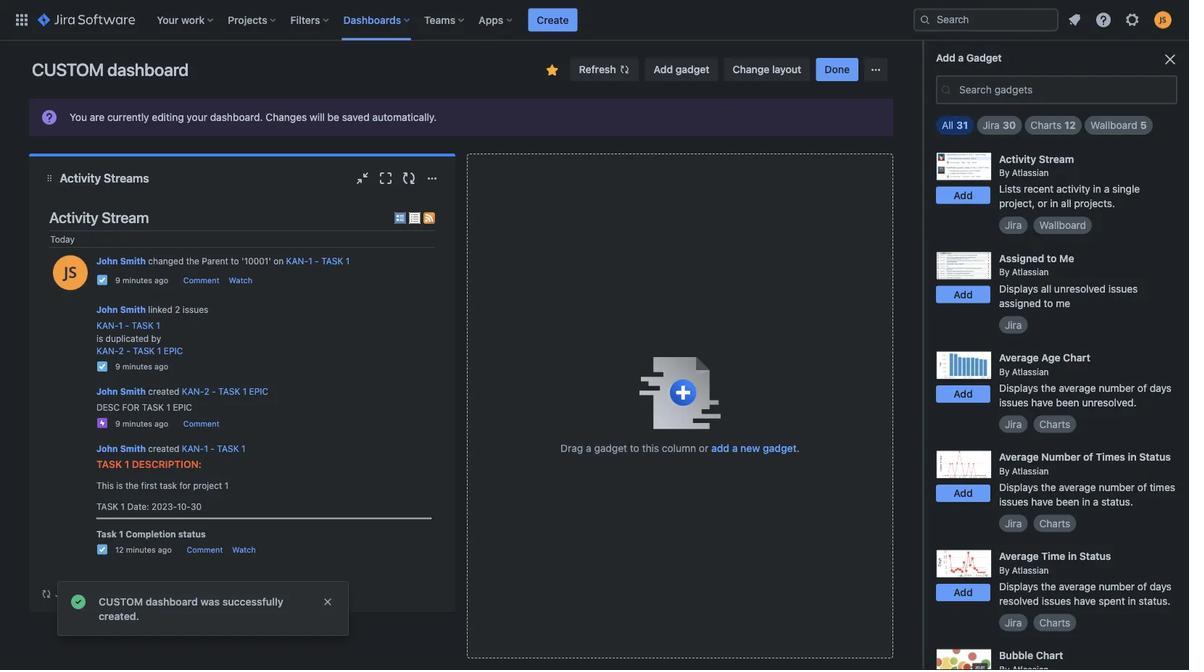 Task type: describe. For each thing, give the bounding box(es) containing it.
epic image
[[96, 418, 108, 429]]

average for average time in status
[[999, 551, 1039, 563]]

john smith linked 2 issues kan-1 - task 1 is duplicated by kan-2 - task 1 epic
[[96, 305, 208, 356]]

create
[[537, 14, 569, 26]]

the inside average age chart by atlassian displays the average number of days issues have been unresolved.
[[1041, 382, 1056, 394]]

dashboard for custom dashboard was successfully created.
[[146, 596, 198, 608]]

appswitcher icon image
[[13, 11, 30, 29]]

times
[[1150, 481, 1175, 493]]

task
[[96, 529, 117, 539]]

2023-
[[152, 502, 177, 512]]

project
[[193, 481, 222, 491]]

average number of times in status image
[[936, 451, 992, 479]]

on
[[273, 256, 284, 266]]

gadget
[[966, 52, 1002, 64]]

been inside average number of times in status by atlassian displays the average number of times issues have been in a status.
[[1056, 496, 1079, 508]]

Search gadgets field
[[955, 77, 1176, 103]]

.
[[797, 442, 800, 454]]

number
[[1041, 451, 1081, 463]]

0 horizontal spatial or
[[699, 442, 709, 454]]

have inside average age chart by atlassian displays the average number of days issues have been unresolved.
[[1031, 397, 1053, 408]]

created for kan-2 - task 1 epic
[[148, 387, 179, 397]]

minutes down completion
[[126, 545, 156, 555]]

2 john smith link from the top
[[96, 305, 146, 315]]

this
[[642, 442, 659, 454]]

notifications image
[[1066, 11, 1083, 29]]

star custom dashboard image
[[543, 62, 561, 79]]

atlassian inside average age chart by atlassian displays the average number of days issues have been unresolved.
[[1012, 367, 1049, 377]]

project,
[[999, 198, 1035, 210]]

just now
[[55, 588, 94, 599]]

been inside average age chart by atlassian displays the average number of days issues have been unresolved.
[[1056, 397, 1079, 408]]

add button for displays all unresolved issues assigned to me
[[936, 286, 990, 304]]

12 minutes ago
[[115, 545, 172, 555]]

the inside average number of times in status by atlassian displays the average number of times issues have been in a status.
[[1041, 481, 1056, 493]]

add button for displays the average number of days resolved issues have spent in status.
[[936, 584, 990, 602]]

dismiss image
[[322, 597, 334, 608]]

the left the first
[[125, 481, 139, 491]]

- inside "john smith created kan-2 - task 1 epic desc for task 1 epic"
[[212, 387, 216, 397]]

dashboards button
[[339, 8, 416, 32]]

add a gadget
[[936, 52, 1002, 64]]

add button for lists recent activity in a single project, or in all projects.
[[936, 187, 990, 204]]

an arrow curved in a circular way on the button that refreshes the dashboard image
[[41, 589, 52, 600]]

layout
[[772, 63, 801, 75]]

charts down search gadgets field on the top of the page
[[1031, 119, 1062, 131]]

refresh
[[579, 63, 616, 75]]

atlassian inside assigned to me by atlassian displays all unresolved issues assigned to me
[[1012, 267, 1049, 277]]

age
[[1041, 352, 1060, 364]]

smith for john smith linked 2 issues kan-1 - task 1 is duplicated by kan-2 - task 1 epic
[[120, 305, 146, 315]]

kan-2 - task 1 epic link for kan-1 - task 1
[[96, 346, 183, 356]]

will
[[310, 111, 325, 123]]

for
[[122, 403, 140, 413]]

add gadget img image
[[640, 357, 721, 430]]

charts for time
[[1039, 617, 1070, 629]]

done
[[825, 63, 850, 75]]

this
[[96, 481, 114, 491]]

spent
[[1099, 595, 1125, 607]]

- right on
[[315, 256, 319, 266]]

work
[[181, 14, 205, 26]]

atlassian inside activity stream by atlassian lists recent activity in a single project, or in all projects.
[[1012, 168, 1049, 178]]

ago up john smith created kan-1 - task 1
[[154, 419, 168, 429]]

john for john smith changed the parent to '10001' on kan-1 - task 1
[[96, 256, 118, 266]]

activity stream image
[[936, 152, 992, 181]]

editing
[[152, 111, 184, 123]]

new
[[740, 442, 760, 454]]

activity
[[1056, 183, 1090, 195]]

is inside john smith linked 2 issues kan-1 - task 1 is duplicated by kan-2 - task 1 epic
[[96, 334, 103, 344]]

1 vertical spatial comment
[[183, 419, 219, 429]]

saved
[[342, 111, 370, 123]]

the left parent at the left
[[186, 256, 199, 266]]

you are currently editing your dashboard. changes will be saved automatically.
[[70, 111, 437, 123]]

assigned to me by atlassian displays all unresolved issues assigned to me
[[999, 252, 1138, 309]]

automatically.
[[372, 111, 437, 123]]

column
[[662, 442, 696, 454]]

add for average number of times in status
[[954, 488, 973, 499]]

a right add
[[732, 442, 738, 454]]

minutes down for
[[123, 419, 152, 429]]

refresh button
[[570, 58, 639, 81]]

kan- inside "john smith created kan-2 - task 1 epic desc for task 1 epic"
[[182, 387, 204, 397]]

1 vertical spatial comment link
[[183, 419, 219, 429]]

apps button
[[474, 8, 518, 32]]

average inside average number of times in status by atlassian displays the average number of times issues have been in a status.
[[1059, 481, 1096, 493]]

displays inside average time in status by atlassian displays the average number of days resolved issues have spent in status.
[[999, 581, 1038, 593]]

5
[[1140, 119, 1147, 131]]

john smith created kan-2 - task 1 epic desc for task 1 epic
[[96, 387, 268, 413]]

add for activity stream
[[954, 189, 973, 201]]

the inside average time in status by atlassian displays the average number of days resolved issues have spent in status.
[[1041, 581, 1056, 593]]

31
[[956, 119, 968, 131]]

filters
[[290, 14, 320, 26]]

- up 'project'
[[210, 444, 215, 454]]

minimize activity streams image
[[354, 170, 371, 187]]

wallboard 5
[[1090, 119, 1147, 131]]

ago down task 1 completion status
[[158, 545, 172, 555]]

are
[[90, 111, 105, 123]]

issues inside assigned to me by atlassian displays all unresolved issues assigned to me
[[1108, 283, 1138, 295]]

1 horizontal spatial 30
[[1003, 119, 1016, 131]]

john smith link for kan-1 - task 1 link associated with changed the parent to '10001' on
[[96, 256, 146, 266]]

dashboard.
[[210, 111, 263, 123]]

average for average number of times in status
[[999, 451, 1039, 463]]

watch link for 9 minutes ago
[[229, 276, 252, 285]]

1 9 from the top
[[115, 276, 120, 285]]

jira for average age chart
[[1005, 418, 1022, 430]]

gadget inside button
[[676, 63, 709, 75]]

first
[[141, 481, 157, 491]]

ago down by
[[154, 362, 168, 372]]

by inside activity stream by atlassian lists recent activity in a single project, or in all projects.
[[999, 168, 1010, 178]]

your
[[187, 111, 207, 123]]

now
[[76, 588, 94, 599]]

comment for 9 minutes ago
[[183, 276, 219, 285]]

completion
[[126, 529, 176, 539]]

9 for linked 2 issues
[[115, 362, 120, 372]]

close icon image
[[1161, 51, 1179, 68]]

comment link for 12 minutes ago
[[187, 545, 223, 555]]

all inside activity stream by atlassian lists recent activity in a single project, or in all projects.
[[1061, 198, 1071, 210]]

lists
[[999, 183, 1021, 195]]

average time in status image
[[936, 550, 992, 579]]

task 1 date: 2023-10-30
[[96, 502, 202, 512]]

0 horizontal spatial gadget
[[594, 442, 627, 454]]

add gadget button
[[645, 58, 718, 81]]

to left this
[[630, 442, 639, 454]]

projects.
[[1074, 198, 1115, 210]]

refresh activity streams image
[[400, 170, 418, 187]]

status. inside average number of times in status by atlassian displays the average number of times issues have been in a status.
[[1101, 496, 1133, 508]]

or inside activity stream by atlassian lists recent activity in a single project, or in all projects.
[[1038, 198, 1047, 210]]

number inside average number of times in status by atlassian displays the average number of times issues have been in a status.
[[1099, 481, 1135, 493]]

all inside assigned to me by atlassian displays all unresolved issues assigned to me
[[1041, 283, 1051, 295]]

displays inside average age chart by atlassian displays the average number of days issues have been unresolved.
[[999, 382, 1038, 394]]

smith for john smith created kan-2 - task 1 epic desc for task 1 epic
[[120, 387, 146, 397]]

0 horizontal spatial kan-1 - task 1 link
[[96, 321, 160, 331]]

john smith link for kan-2 - task 1 epic link corresponding to john smith
[[96, 387, 146, 397]]

success image
[[70, 594, 87, 611]]

- down duplicated on the left of the page
[[126, 346, 130, 356]]

filters button
[[286, 8, 335, 32]]

time
[[1041, 551, 1065, 563]]

create button
[[528, 8, 577, 32]]

average inside average age chart by atlassian displays the average number of days issues have been unresolved.
[[1059, 382, 1096, 394]]

by inside assigned to me by atlassian displays all unresolved issues assigned to me
[[999, 267, 1010, 277]]

activity streams
[[60, 171, 149, 185]]

add inside button
[[654, 63, 673, 75]]

30 inside activity streams region
[[191, 502, 202, 512]]

watch for 12 minutes ago
[[232, 545, 256, 555]]

9 minutes ago for created
[[115, 419, 168, 429]]

you
[[70, 111, 87, 123]]

primary element
[[9, 0, 914, 40]]

9 minutes ago for linked 2 issues
[[115, 362, 168, 372]]

john smith link for created kan-1 - task 1 link
[[96, 444, 146, 454]]

to left the me
[[1044, 297, 1053, 309]]

activity streams region
[[41, 200, 444, 601]]

dashboard for custom dashboard
[[107, 59, 188, 80]]

assigned
[[999, 297, 1041, 309]]

add gadget
[[654, 63, 709, 75]]

kan-1 - task 1 link for created
[[182, 444, 245, 454]]

comment link for 9 minutes ago
[[183, 276, 219, 285]]

by inside average number of times in status by atlassian displays the average number of times issues have been in a status.
[[999, 466, 1010, 476]]

task 1 description:
[[96, 459, 202, 471]]

activity stream
[[49, 208, 149, 226]]

of inside average time in status by atlassian displays the average number of days resolved issues have spent in status.
[[1137, 581, 1147, 593]]

status
[[178, 529, 206, 539]]

changes
[[266, 111, 307, 123]]

average time in status by atlassian displays the average number of days resolved issues have spent in status.
[[999, 551, 1172, 607]]

assigned
[[999, 252, 1044, 264]]

number inside average age chart by atlassian displays the average number of days issues have been unresolved.
[[1099, 382, 1135, 394]]

successfully
[[222, 596, 283, 608]]

add
[[711, 442, 729, 454]]

a inside average number of times in status by atlassian displays the average number of times issues have been in a status.
[[1093, 496, 1099, 508]]

activity for activity stream by atlassian lists recent activity in a single project, or in all projects.
[[999, 153, 1036, 165]]

all 31
[[942, 119, 968, 131]]

issues inside average number of times in status by atlassian displays the average number of times issues have been in a status.
[[999, 496, 1028, 508]]

john smith image
[[53, 256, 88, 291]]

me
[[1056, 297, 1070, 309]]

task image
[[96, 274, 108, 286]]

number inside average time in status by atlassian displays the average number of days resolved issues have spent in status.
[[1099, 581, 1135, 593]]

apps
[[479, 14, 503, 26]]

add for average time in status
[[954, 587, 973, 599]]

description:
[[132, 459, 202, 471]]

jira 30
[[983, 119, 1016, 131]]

0 horizontal spatial 2
[[119, 346, 124, 356]]

charts for age
[[1039, 418, 1070, 430]]

stream for activity stream by atlassian lists recent activity in a single project, or in all projects.
[[1039, 153, 1074, 165]]

minutes down changed
[[123, 276, 152, 285]]

9 for created
[[115, 419, 120, 429]]

john smith created kan-1 - task 1
[[96, 444, 245, 454]]



Task type: vqa. For each thing, say whether or not it's contained in the screenshot.


Task type: locate. For each thing, give the bounding box(es) containing it.
1 vertical spatial have
[[1031, 496, 1053, 508]]

more actions for activity streams gadget image
[[423, 170, 441, 187]]

3 john smith link from the top
[[96, 387, 146, 397]]

9 minutes ago down for
[[115, 419, 168, 429]]

status inside average time in status by atlassian displays the average number of days resolved issues have spent in status.
[[1079, 551, 1111, 563]]

1 vertical spatial epic
[[249, 387, 268, 397]]

custom for custom dashboard
[[32, 59, 104, 80]]

atlassian down time
[[1012, 566, 1049, 576]]

add down average number of times in status image
[[954, 488, 973, 499]]

0 vertical spatial watch link
[[229, 276, 252, 285]]

watch link up successfully
[[232, 545, 256, 555]]

have inside average number of times in status by atlassian displays the average number of times issues have been in a status.
[[1031, 496, 1053, 508]]

john inside john smith linked 2 issues kan-1 - task 1 is duplicated by kan-2 - task 1 epic
[[96, 305, 118, 315]]

duplicated
[[106, 334, 149, 344]]

0 vertical spatial 12
[[1064, 119, 1076, 131]]

2 vertical spatial 9 minutes ago
[[115, 419, 168, 429]]

watch link
[[229, 276, 252, 285], [232, 545, 256, 555]]

1 horizontal spatial status.
[[1139, 595, 1170, 607]]

2 days from the top
[[1150, 581, 1172, 593]]

task
[[321, 256, 343, 266], [132, 321, 154, 331], [133, 346, 155, 356], [218, 387, 240, 397], [142, 403, 164, 413], [217, 444, 239, 454], [96, 459, 122, 471], [96, 502, 118, 512]]

4 atlassian from the top
[[1012, 466, 1049, 476]]

0 vertical spatial 9
[[115, 276, 120, 285]]

stream inside region
[[102, 208, 149, 226]]

maximize activity streams image
[[377, 170, 394, 187]]

1 average from the top
[[1059, 382, 1096, 394]]

activity inside activity stream by atlassian lists recent activity in a single project, or in all projects.
[[999, 153, 1036, 165]]

2 by from the top
[[999, 267, 1010, 277]]

created
[[148, 387, 179, 397], [148, 444, 179, 454]]

1 add button from the top
[[936, 187, 990, 204]]

average down number
[[1059, 481, 1096, 493]]

dashboards
[[343, 14, 401, 26]]

0 vertical spatial task image
[[96, 361, 108, 373]]

1 john from the top
[[96, 256, 118, 266]]

smith
[[120, 256, 146, 266], [120, 305, 146, 315], [120, 387, 146, 397], [120, 444, 146, 454]]

john smith link up duplicated on the left of the page
[[96, 305, 146, 315]]

me
[[1059, 252, 1074, 264]]

kan- up description:
[[182, 444, 204, 454]]

1 vertical spatial all
[[1041, 283, 1051, 295]]

been down number
[[1056, 496, 1079, 508]]

2 add button from the top
[[936, 286, 990, 304]]

1 vertical spatial activity
[[60, 171, 101, 185]]

0 vertical spatial wallboard
[[1090, 119, 1137, 131]]

created up description:
[[148, 444, 179, 454]]

jira for average time in status
[[1005, 617, 1022, 629]]

kan-
[[286, 256, 308, 266], [96, 321, 119, 331], [96, 346, 119, 356], [182, 387, 204, 397], [182, 444, 204, 454]]

bubble chart
[[999, 650, 1063, 662]]

john smith link
[[96, 256, 146, 266], [96, 305, 146, 315], [96, 387, 146, 397], [96, 444, 146, 454]]

jira for assigned to me
[[1005, 319, 1022, 331]]

2 vertical spatial average
[[1059, 581, 1096, 593]]

unresolved.
[[1082, 397, 1136, 408]]

the down age
[[1041, 382, 1056, 394]]

to inside activity streams region
[[231, 256, 239, 266]]

3 john from the top
[[96, 387, 118, 397]]

0 vertical spatial kan-1 - task 1 link
[[286, 256, 350, 266]]

1 vertical spatial kan-1 - task 1 link
[[96, 321, 160, 331]]

have inside average time in status by atlassian displays the average number of days resolved issues have spent in status.
[[1074, 595, 1096, 607]]

average down time
[[1059, 581, 1096, 593]]

charts up time
[[1039, 518, 1070, 530]]

john down task image at left top
[[96, 305, 118, 315]]

0 vertical spatial activity
[[999, 153, 1036, 165]]

1 horizontal spatial status
[[1139, 451, 1171, 463]]

charts 12
[[1031, 119, 1076, 131]]

2 vertical spatial number
[[1099, 581, 1135, 593]]

stream for activity stream
[[102, 208, 149, 226]]

comment link
[[183, 276, 219, 285], [183, 419, 219, 429], [187, 545, 223, 555]]

refresh image
[[619, 64, 631, 75]]

average inside average age chart by atlassian displays the average number of days issues have been unresolved.
[[999, 352, 1039, 364]]

charts up number
[[1039, 418, 1070, 430]]

add left gadget
[[936, 52, 955, 64]]

stream down the 'streams'
[[102, 208, 149, 226]]

atlassian down number
[[1012, 466, 1049, 476]]

unresolved
[[1054, 283, 1106, 295]]

1 average from the top
[[999, 352, 1039, 364]]

1 horizontal spatial 2
[[175, 305, 180, 315]]

chart
[[1063, 352, 1090, 364], [1036, 650, 1063, 662]]

projects
[[228, 14, 267, 26]]

banner containing your work
[[0, 0, 1189, 41]]

is left duplicated on the left of the page
[[96, 334, 103, 344]]

watch down '10001'
[[229, 276, 252, 285]]

task 1 completion status
[[96, 529, 206, 539]]

add right refresh image
[[654, 63, 673, 75]]

2 smith from the top
[[120, 305, 146, 315]]

activity up today
[[49, 208, 98, 226]]

5 by from the top
[[999, 566, 1010, 576]]

2
[[175, 305, 180, 315], [119, 346, 124, 356], [204, 387, 209, 397]]

1 vertical spatial been
[[1056, 496, 1079, 508]]

change
[[733, 63, 770, 75]]

0 vertical spatial days
[[1150, 382, 1172, 394]]

projects button
[[223, 8, 282, 32]]

all
[[942, 119, 953, 131]]

be
[[327, 111, 339, 123]]

status. down times
[[1101, 496, 1133, 508]]

2 vertical spatial comment
[[187, 545, 223, 555]]

by
[[151, 334, 161, 344]]

1 horizontal spatial gadget
[[676, 63, 709, 75]]

a left gadget
[[958, 52, 964, 64]]

2 vertical spatial epic
[[173, 403, 192, 413]]

0 vertical spatial all
[[1061, 198, 1071, 210]]

done link
[[816, 58, 858, 81]]

1 vertical spatial number
[[1099, 481, 1135, 493]]

activity stream by atlassian lists recent activity in a single project, or in all projects.
[[999, 153, 1140, 210]]

comment link down "john smith created kan-2 - task 1 epic desc for task 1 epic"
[[183, 419, 219, 429]]

status. inside average time in status by atlassian displays the average number of days resolved issues have spent in status.
[[1139, 595, 1170, 607]]

9 right task image at left top
[[115, 276, 120, 285]]

1 vertical spatial custom
[[99, 596, 143, 608]]

kan-1 - task 1 link up duplicated on the left of the page
[[96, 321, 160, 331]]

0 vertical spatial chart
[[1063, 352, 1090, 364]]

or left add
[[699, 442, 709, 454]]

1 vertical spatial dashboard
[[146, 596, 198, 608]]

add button down average time in status image
[[936, 584, 990, 602]]

1 horizontal spatial kan-1 - task 1 link
[[182, 444, 245, 454]]

the down number
[[1041, 481, 1056, 493]]

1 horizontal spatial is
[[116, 481, 123, 491]]

2 vertical spatial have
[[1074, 595, 1096, 607]]

comment down "john smith created kan-2 - task 1 epic desc for task 1 epic"
[[183, 419, 219, 429]]

comment link down status
[[187, 545, 223, 555]]

0 vertical spatial epic
[[164, 346, 183, 356]]

0 vertical spatial average
[[1059, 382, 1096, 394]]

1 task image from the top
[[96, 361, 108, 373]]

10-
[[177, 502, 191, 512]]

comment down status
[[187, 545, 223, 555]]

been left unresolved.
[[1056, 397, 1079, 408]]

jira software image
[[38, 11, 135, 29], [38, 11, 135, 29]]

0 vertical spatial 2
[[175, 305, 180, 315]]

0 horizontal spatial 30
[[191, 502, 202, 512]]

1 vertical spatial task image
[[96, 544, 108, 556]]

john smith link up task image at left top
[[96, 256, 146, 266]]

0 horizontal spatial stream
[[102, 208, 149, 226]]

number up unresolved.
[[1099, 382, 1135, 394]]

issues
[[1108, 283, 1138, 295], [183, 305, 208, 315], [999, 397, 1028, 408], [999, 496, 1028, 508], [1042, 595, 1071, 607]]

0 horizontal spatial 12
[[115, 545, 124, 555]]

charts for number
[[1039, 518, 1070, 530]]

kan- right on
[[286, 256, 308, 266]]

activity up the activity stream at the left
[[60, 171, 101, 185]]

more dashboard actions image
[[867, 61, 885, 78]]

0 vertical spatial stream
[[1039, 153, 1074, 165]]

2 number from the top
[[1099, 481, 1135, 493]]

2 average from the top
[[1059, 481, 1096, 493]]

5 add button from the top
[[936, 584, 990, 602]]

drag a gadget to this column or add a new gadget .
[[561, 442, 800, 454]]

a right drag
[[586, 442, 591, 454]]

1 vertical spatial 12
[[115, 545, 124, 555]]

1 horizontal spatial 12
[[1064, 119, 1076, 131]]

1 been from the top
[[1056, 397, 1079, 408]]

4 john from the top
[[96, 444, 118, 454]]

watch link for 12 minutes ago
[[232, 545, 256, 555]]

your work button
[[152, 8, 219, 32]]

4 add button from the top
[[936, 485, 990, 502]]

2 created from the top
[[148, 444, 179, 454]]

average inside average time in status by atlassian displays the average number of days resolved issues have spent in status.
[[999, 551, 1039, 563]]

date:
[[127, 502, 149, 512]]

a down times
[[1093, 496, 1099, 508]]

was
[[200, 596, 220, 608]]

average left number
[[999, 451, 1039, 463]]

number down times
[[1099, 481, 1135, 493]]

activity inside region
[[49, 208, 98, 226]]

days inside average age chart by atlassian displays the average number of days issues have been unresolved.
[[1150, 382, 1172, 394]]

1 vertical spatial created
[[148, 444, 179, 454]]

4 john smith link from the top
[[96, 444, 146, 454]]

0 vertical spatial average
[[999, 352, 1039, 364]]

status right time
[[1079, 551, 1111, 563]]

john for john smith created kan-2 - task 1 epic desc for task 1 epic
[[96, 387, 118, 397]]

12 inside activity streams region
[[115, 545, 124, 555]]

2 vertical spatial 9
[[115, 419, 120, 429]]

0 vertical spatial kan-2 - task 1 epic link
[[96, 346, 183, 356]]

your profile and settings image
[[1154, 11, 1172, 29]]

2 inside "john smith created kan-2 - task 1 epic desc for task 1 epic"
[[204, 387, 209, 397]]

4 by from the top
[[999, 466, 1010, 476]]

custom up created.
[[99, 596, 143, 608]]

4 displays from the top
[[999, 581, 1038, 593]]

smith for john smith changed the parent to '10001' on kan-1 - task 1
[[120, 256, 146, 266]]

2 atlassian from the top
[[1012, 267, 1049, 277]]

average inside average number of times in status by atlassian displays the average number of times issues have been in a status.
[[999, 451, 1039, 463]]

add button for displays the average number of days issues have been unresolved.
[[936, 386, 990, 403]]

by inside average age chart by atlassian displays the average number of days issues have been unresolved.
[[999, 367, 1010, 377]]

- up duplicated on the left of the page
[[125, 321, 129, 331]]

4 smith from the top
[[120, 444, 146, 454]]

dashboard left was
[[146, 596, 198, 608]]

3 add button from the top
[[936, 386, 990, 403]]

2 up john smith created kan-1 - task 1
[[204, 387, 209, 397]]

have
[[1031, 397, 1053, 408], [1031, 496, 1053, 508], [1074, 595, 1096, 607]]

2 vertical spatial average
[[999, 551, 1039, 563]]

2 vertical spatial kan-1 - task 1 link
[[182, 444, 245, 454]]

0 vertical spatial 9 minutes ago
[[115, 276, 168, 285]]

watch up successfully
[[232, 545, 256, 555]]

average age chart image
[[936, 351, 992, 380]]

1 vertical spatial average
[[999, 451, 1039, 463]]

custom dashboard
[[32, 59, 188, 80]]

jira for average number of times in status
[[1005, 518, 1022, 530]]

single
[[1112, 183, 1140, 195]]

number up spent at the bottom
[[1099, 581, 1135, 593]]

3 average from the top
[[999, 551, 1039, 563]]

wallboard for wallboard 5
[[1090, 119, 1137, 131]]

wallboard left 5 at the right
[[1090, 119, 1137, 131]]

have down number
[[1031, 496, 1053, 508]]

issues inside average age chart by atlassian displays the average number of days issues have been unresolved.
[[999, 397, 1028, 408]]

dashboard up the currently
[[107, 59, 188, 80]]

1 9 minutes ago from the top
[[115, 276, 168, 285]]

2 horizontal spatial gadget
[[763, 442, 797, 454]]

your
[[157, 14, 179, 26]]

12 down search gadgets field on the top of the page
[[1064, 119, 1076, 131]]

by up resolved in the right of the page
[[999, 566, 1010, 576]]

custom for custom dashboard was successfully created.
[[99, 596, 143, 608]]

3 atlassian from the top
[[1012, 367, 1049, 377]]

number
[[1099, 382, 1135, 394], [1099, 481, 1135, 493], [1099, 581, 1135, 593]]

task image for linked 2 issues
[[96, 361, 108, 373]]

0 horizontal spatial all
[[1041, 283, 1051, 295]]

1 vertical spatial 9 minutes ago
[[115, 362, 168, 372]]

average age chart by atlassian displays the average number of days issues have been unresolved.
[[999, 352, 1172, 408]]

1 vertical spatial watch
[[232, 545, 256, 555]]

30 left charts 12
[[1003, 119, 1016, 131]]

1 number from the top
[[1099, 382, 1135, 394]]

0 horizontal spatial status
[[1079, 551, 1111, 563]]

of inside average age chart by atlassian displays the average number of days issues have been unresolved.
[[1137, 382, 1147, 394]]

smith for john smith created kan-1 - task 1
[[120, 444, 146, 454]]

kan-2 - task 1 epic link
[[96, 346, 183, 356], [182, 387, 268, 397]]

0 vertical spatial been
[[1056, 397, 1079, 408]]

parent
[[202, 256, 228, 266]]

2 john from the top
[[96, 305, 118, 315]]

assigned to me image
[[936, 252, 992, 280]]

comment
[[183, 276, 219, 285], [183, 419, 219, 429], [187, 545, 223, 555]]

9
[[115, 276, 120, 285], [115, 362, 120, 372], [115, 419, 120, 429]]

custom dashboard was successfully created. alert
[[58, 582, 348, 636]]

0 vertical spatial number
[[1099, 382, 1135, 394]]

1 vertical spatial wallboard
[[1039, 219, 1086, 231]]

in
[[1093, 183, 1101, 195], [1050, 198, 1058, 210], [1128, 451, 1137, 463], [1082, 496, 1090, 508], [1068, 551, 1077, 563], [1128, 595, 1136, 607]]

add for average age chart
[[954, 388, 973, 400]]

task image
[[96, 361, 108, 373], [96, 544, 108, 556]]

0 vertical spatial comment
[[183, 276, 219, 285]]

0 horizontal spatial status.
[[1101, 496, 1133, 508]]

gadget right drag
[[594, 442, 627, 454]]

for
[[179, 481, 191, 491]]

comment link down parent at the left
[[183, 276, 219, 285]]

john
[[96, 256, 118, 266], [96, 305, 118, 315], [96, 387, 118, 397], [96, 444, 118, 454]]

recent
[[1024, 183, 1054, 195]]

1 horizontal spatial stream
[[1039, 153, 1074, 165]]

issues inside john smith linked 2 issues kan-1 - task 1 is duplicated by kan-2 - task 1 epic
[[183, 305, 208, 315]]

task image down task
[[96, 544, 108, 556]]

a inside activity stream by atlassian lists recent activity in a single project, or in all projects.
[[1104, 183, 1110, 195]]

1 vertical spatial 2
[[119, 346, 124, 356]]

john down epic image
[[96, 444, 118, 454]]

just
[[55, 588, 74, 599]]

by down assigned
[[999, 267, 1010, 277]]

average left age
[[999, 352, 1039, 364]]

3 9 minutes ago from the top
[[115, 419, 168, 429]]

2 displays from the top
[[999, 382, 1038, 394]]

1 horizontal spatial wallboard
[[1090, 119, 1137, 131]]

1 by from the top
[[999, 168, 1010, 178]]

0 vertical spatial 30
[[1003, 119, 1016, 131]]

smith inside john smith linked 2 issues kan-1 - task 1 is duplicated by kan-2 - task 1 epic
[[120, 305, 146, 315]]

1 vertical spatial days
[[1150, 581, 1172, 593]]

ago down changed
[[154, 276, 168, 285]]

2 9 minutes ago from the top
[[115, 362, 168, 372]]

add down activity stream image on the top of page
[[954, 189, 973, 201]]

by right average age chart image
[[999, 367, 1010, 377]]

stream inside activity stream by atlassian lists recent activity in a single project, or in all projects.
[[1039, 153, 1074, 165]]

comment for 12 minutes ago
[[187, 545, 223, 555]]

2 horizontal spatial 2
[[204, 387, 209, 397]]

john up task image at left top
[[96, 256, 118, 266]]

1 vertical spatial stream
[[102, 208, 149, 226]]

dashboard inside custom dashboard was successfully created.
[[146, 596, 198, 608]]

kan- up duplicated on the left of the page
[[96, 321, 119, 331]]

created.
[[99, 611, 139, 623]]

ago
[[154, 276, 168, 285], [154, 362, 168, 372], [154, 419, 168, 429], [158, 545, 172, 555]]

displays inside assigned to me by atlassian displays all unresolved issues assigned to me
[[999, 283, 1038, 295]]

charts up bubble chart
[[1039, 617, 1070, 629]]

to left me
[[1047, 252, 1057, 264]]

1 vertical spatial 30
[[191, 502, 202, 512]]

0 vertical spatial comment link
[[183, 276, 219, 285]]

epic inside john smith linked 2 issues kan-1 - task 1 is duplicated by kan-2 - task 1 epic
[[164, 346, 183, 356]]

kan-2 - task 1 epic link for john smith
[[182, 387, 268, 397]]

9 minutes ago down by
[[115, 362, 168, 372]]

9 minutes ago
[[115, 276, 168, 285], [115, 362, 168, 372], [115, 419, 168, 429]]

1 vertical spatial chart
[[1036, 650, 1063, 662]]

gadget
[[676, 63, 709, 75], [594, 442, 627, 454], [763, 442, 797, 454]]

'10001'
[[241, 256, 271, 266]]

1 vertical spatial status.
[[1139, 595, 1170, 607]]

all down 'activity'
[[1061, 198, 1071, 210]]

1 vertical spatial watch link
[[232, 545, 256, 555]]

Search field
[[914, 8, 1059, 32]]

0 vertical spatial or
[[1038, 198, 1047, 210]]

2 vertical spatial 2
[[204, 387, 209, 397]]

smith inside "john smith created kan-2 - task 1 epic desc for task 1 epic"
[[120, 387, 146, 397]]

add button for displays the average number of times issues have been in a status.
[[936, 485, 990, 502]]

0 vertical spatial status
[[1139, 451, 1171, 463]]

change layout
[[733, 63, 801, 75]]

kan-1 - task 1 link for changed the parent to '10001' on
[[286, 256, 350, 266]]

jira for activity stream
[[1005, 219, 1022, 231]]

settings image
[[1124, 11, 1141, 29]]

search image
[[919, 14, 931, 26]]

teams button
[[420, 8, 470, 32]]

3 smith from the top
[[120, 387, 146, 397]]

0 vertical spatial dashboard
[[107, 59, 188, 80]]

average up unresolved.
[[1059, 382, 1096, 394]]

30 down for
[[191, 502, 202, 512]]

changed
[[148, 256, 184, 266]]

wallboard for wallboard
[[1039, 219, 1086, 231]]

activity for activity streams
[[60, 171, 101, 185]]

to right parent at the left
[[231, 256, 239, 266]]

displays inside average number of times in status by atlassian displays the average number of times issues have been in a status.
[[999, 481, 1038, 493]]

0 vertical spatial status.
[[1101, 496, 1133, 508]]

task image for created
[[96, 544, 108, 556]]

3 by from the top
[[999, 367, 1010, 377]]

is right this
[[116, 481, 123, 491]]

john up desc
[[96, 387, 118, 397]]

teams
[[424, 14, 455, 26]]

minutes
[[123, 276, 152, 285], [123, 362, 152, 372], [123, 419, 152, 429], [126, 545, 156, 555]]

streams
[[104, 171, 149, 185]]

0 horizontal spatial wallboard
[[1039, 219, 1086, 231]]

kan-1 - task 1 link right on
[[286, 256, 350, 266]]

help image
[[1095, 11, 1112, 29]]

status
[[1139, 451, 1171, 463], [1079, 551, 1111, 563]]

today
[[50, 234, 75, 244]]

average for average age chart
[[999, 352, 1039, 364]]

status inside average number of times in status by atlassian displays the average number of times issues have been in a status.
[[1139, 451, 1171, 463]]

smith up for
[[120, 387, 146, 397]]

desc
[[96, 403, 120, 413]]

atlassian inside average number of times in status by atlassian displays the average number of times issues have been in a status.
[[1012, 466, 1049, 476]]

3 average from the top
[[1059, 581, 1096, 593]]

charts
[[1031, 119, 1062, 131], [1039, 418, 1070, 430], [1039, 518, 1070, 530], [1039, 617, 1070, 629]]

created inside "john smith created kan-2 - task 1 epic desc for task 1 epic"
[[148, 387, 179, 397]]

created for kan-1 - task 1
[[148, 444, 179, 454]]

1 horizontal spatial or
[[1038, 198, 1047, 210]]

0 vertical spatial have
[[1031, 397, 1053, 408]]

minutes down duplicated on the left of the page
[[123, 362, 152, 372]]

add down 'assigned to me' image
[[954, 289, 973, 301]]

add down average time in status image
[[954, 587, 973, 599]]

1 vertical spatial average
[[1059, 481, 1096, 493]]

2 right the linked
[[175, 305, 180, 315]]

times
[[1096, 451, 1125, 463]]

9 down duplicated on the left of the page
[[115, 362, 120, 372]]

john inside "john smith created kan-2 - task 1 epic desc for task 1 epic"
[[96, 387, 118, 397]]

add button down average age chart image
[[936, 386, 990, 403]]

1 vertical spatial is
[[116, 481, 123, 491]]

0 vertical spatial is
[[96, 334, 103, 344]]

activity up "lists"
[[999, 153, 1036, 165]]

gadget left "change"
[[676, 63, 709, 75]]

2 vertical spatial comment link
[[187, 545, 223, 555]]

1 vertical spatial kan-2 - task 1 epic link
[[182, 387, 268, 397]]

3 displays from the top
[[999, 481, 1038, 493]]

2 9 from the top
[[115, 362, 120, 372]]

0 vertical spatial custom
[[32, 59, 104, 80]]

john smith changed the parent to '10001' on kan-1 - task 1
[[96, 256, 350, 266]]

atlassian down age
[[1012, 367, 1049, 377]]

3 number from the top
[[1099, 581, 1135, 593]]

average inside average time in status by atlassian displays the average number of days resolved issues have spent in status.
[[1059, 581, 1096, 593]]

0 vertical spatial created
[[148, 387, 179, 397]]

1 displays from the top
[[999, 283, 1038, 295]]

task
[[160, 481, 177, 491]]

this is the first task for project 1
[[96, 481, 229, 491]]

atlassian
[[1012, 168, 1049, 178], [1012, 267, 1049, 277], [1012, 367, 1049, 377], [1012, 466, 1049, 476], [1012, 566, 1049, 576]]

1 vertical spatial or
[[699, 442, 709, 454]]

custom inside custom dashboard was successfully created.
[[99, 596, 143, 608]]

days inside average time in status by atlassian displays the average number of days resolved issues have spent in status.
[[1150, 581, 1172, 593]]

add button down activity stream image on the top of page
[[936, 187, 990, 204]]

john for john smith created kan-1 - task 1
[[96, 444, 118, 454]]

activity for activity stream
[[49, 208, 98, 226]]

1 horizontal spatial all
[[1061, 198, 1071, 210]]

bubble chart image
[[936, 649, 992, 671]]

all up assigned
[[1041, 283, 1051, 295]]

is
[[96, 334, 103, 344], [116, 481, 123, 491]]

3 9 from the top
[[115, 419, 120, 429]]

watch for 9 minutes ago
[[229, 276, 252, 285]]

atlassian inside average time in status by atlassian displays the average number of days resolved issues have spent in status.
[[1012, 566, 1049, 576]]

1 days from the top
[[1150, 382, 1172, 394]]

custom
[[32, 59, 104, 80], [99, 596, 143, 608]]

1 atlassian from the top
[[1012, 168, 1049, 178]]

by inside average time in status by atlassian displays the average number of days resolved issues have spent in status.
[[999, 566, 1010, 576]]

2 task image from the top
[[96, 544, 108, 556]]

bubble
[[999, 650, 1033, 662]]

2 average from the top
[[999, 451, 1039, 463]]

0 horizontal spatial is
[[96, 334, 103, 344]]

1 vertical spatial status
[[1079, 551, 1111, 563]]

5 atlassian from the top
[[1012, 566, 1049, 576]]

1 created from the top
[[148, 387, 179, 397]]

1 john smith link from the top
[[96, 256, 146, 266]]

chart right bubble
[[1036, 650, 1063, 662]]

john for john smith linked 2 issues kan-1 - task 1 is duplicated by kan-2 - task 1 epic
[[96, 305, 118, 315]]

kan- down duplicated on the left of the page
[[96, 346, 119, 356]]

2 horizontal spatial kan-1 - task 1 link
[[286, 256, 350, 266]]

banner
[[0, 0, 1189, 41]]

2 been from the top
[[1056, 496, 1079, 508]]

the down time
[[1041, 581, 1056, 593]]

1 vertical spatial 9
[[115, 362, 120, 372]]

1 smith from the top
[[120, 256, 146, 266]]

custom up you
[[32, 59, 104, 80]]

2 vertical spatial activity
[[49, 208, 98, 226]]

chart inside average age chart by atlassian displays the average number of days issues have been unresolved.
[[1063, 352, 1090, 364]]

issues inside average time in status by atlassian displays the average number of days resolved issues have spent in status.
[[1042, 595, 1071, 607]]

add for assigned to me
[[954, 289, 973, 301]]

your work
[[157, 14, 205, 26]]

resolved
[[999, 595, 1039, 607]]

chart right age
[[1063, 352, 1090, 364]]



